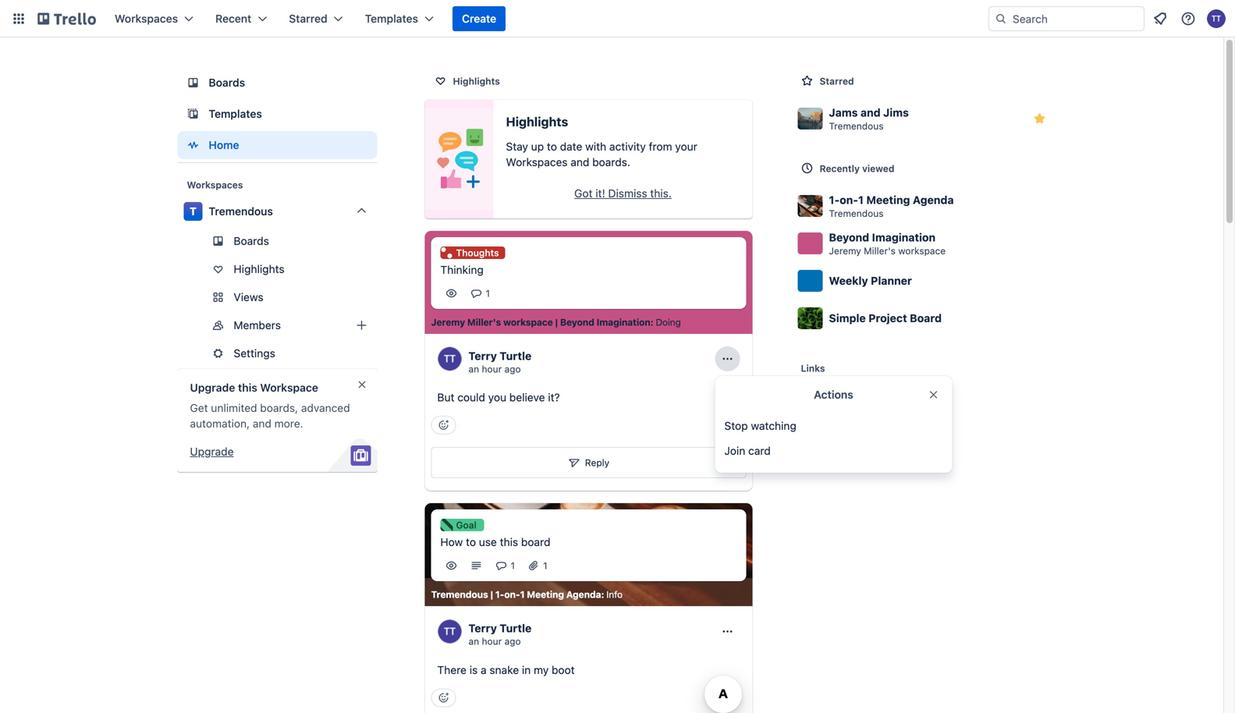 Task type: describe. For each thing, give the bounding box(es) containing it.
advanced
[[301, 402, 350, 415]]

simple project board
[[829, 312, 942, 325]]

miller's inside beyond imagination jeremy miller's workspace
[[864, 246, 896, 256]]

home link
[[178, 131, 377, 159]]

1 down goal how to use this board
[[520, 590, 525, 600]]

project
[[869, 312, 908, 325]]

1 vertical spatial a
[[481, 664, 487, 677]]

watching
[[751, 420, 797, 433]]

terry turtle an hour ago for snake
[[469, 622, 532, 647]]

1-on-1 meeting agenda link
[[496, 589, 601, 601]]

there is a snake in my boot
[[438, 664, 575, 677]]

Search field
[[989, 6, 1145, 31]]

join card link
[[715, 439, 953, 464]]

boards link for templates
[[178, 69, 377, 97]]

beyond imagination jeremy miller's workspace
[[829, 231, 946, 256]]

0 horizontal spatial beyond
[[560, 317, 595, 328]]

a inside button
[[866, 399, 872, 412]]

1 vertical spatial templates
[[209, 107, 262, 120]]

tremendous inside 1-on-1 meeting agenda tremendous
[[829, 208, 884, 219]]

highlights link
[[178, 257, 377, 282]]

hour for a
[[482, 636, 502, 647]]

open information menu image
[[1181, 11, 1197, 27]]

ago for believe
[[505, 364, 521, 375]]

but could you believe it?
[[438, 391, 560, 404]]

join
[[725, 445, 746, 458]]

recently viewed
[[820, 163, 895, 174]]

2 vertical spatial highlights
[[234, 263, 285, 276]]

home
[[209, 139, 239, 151]]

terry turtle an hour ago for believe
[[469, 350, 532, 375]]

planner
[[871, 274, 913, 287]]

templates inside popup button
[[365, 12, 418, 25]]

how
[[441, 536, 463, 549]]

join card
[[725, 445, 771, 458]]

weekly
[[829, 274, 869, 287]]

jeremy inside beyond imagination jeremy miller's workspace
[[829, 246, 862, 256]]

home image
[[184, 136, 203, 155]]

workspaces inside stay up to date with activity from your workspaces and boards.
[[506, 156, 568, 169]]

and inside jams and jims tremendous
[[861, 106, 881, 119]]

ago for snake
[[505, 636, 521, 647]]

an for could
[[469, 364, 479, 375]]

got it! dismiss this. button
[[506, 181, 740, 206]]

this inside upgrade this workspace get unlimited boards, advanced automation, and more.
[[238, 381, 257, 394]]

add reaction image for but
[[431, 416, 456, 435]]

add reaction image for there
[[431, 689, 456, 707]]

is
[[470, 664, 478, 677]]

t
[[190, 205, 197, 218]]

more.
[[275, 417, 303, 430]]

snake
[[490, 664, 519, 677]]

imagination inside beyond imagination jeremy miller's workspace
[[872, 231, 936, 244]]

believe
[[510, 391, 545, 404]]

to for use
[[466, 536, 476, 549]]

in
[[522, 664, 531, 677]]

weekly planner link
[[792, 262, 1059, 300]]

1 down thoughts thinking
[[486, 288, 490, 299]]

1- inside 1-on-1 meeting agenda tremendous
[[829, 194, 840, 206]]

1 vertical spatial agenda
[[567, 590, 601, 600]]

create button
[[453, 6, 506, 31]]

1-on-1 meeting agenda tremendous
[[829, 194, 954, 219]]

get
[[190, 402, 208, 415]]

got
[[575, 187, 593, 200]]

activity
[[610, 140, 646, 153]]

members
[[234, 319, 281, 332]]

agenda inside 1-on-1 meeting agenda tremendous
[[913, 194, 954, 206]]

simple
[[829, 312, 866, 325]]

your
[[676, 140, 698, 153]]

turtle for snake
[[500, 622, 532, 635]]

on- inside 1-on-1 meeting agenda tremendous
[[840, 194, 859, 206]]

up
[[531, 140, 544, 153]]

views link
[[178, 285, 377, 310]]

workspace
[[260, 381, 318, 394]]

links
[[801, 363, 825, 374]]

0 horizontal spatial jeremy
[[431, 317, 465, 328]]

automation,
[[190, 417, 250, 430]]

card
[[749, 445, 771, 458]]

members link
[[178, 313, 377, 338]]

boot
[[552, 664, 575, 677]]

reply button
[[431, 447, 747, 479]]

from
[[649, 140, 673, 153]]

boards,
[[260, 402, 298, 415]]

got it! dismiss this.
[[575, 187, 672, 200]]

0 horizontal spatial |
[[491, 590, 493, 600]]

workspaces inside popup button
[[115, 12, 178, 25]]

you
[[488, 391, 507, 404]]

recent
[[215, 12, 252, 25]]

thoughts thinking
[[441, 247, 499, 276]]

back to home image
[[37, 6, 96, 31]]

create for create
[[462, 12, 497, 25]]

1 vertical spatial miller's
[[468, 317, 501, 328]]

goal
[[456, 520, 477, 531]]

jams and jims tremendous
[[829, 106, 909, 132]]

0 horizontal spatial workspace
[[504, 317, 553, 328]]

actions
[[814, 388, 854, 401]]

this inside goal how to use this board
[[500, 536, 518, 549]]

board image
[[184, 73, 203, 92]]

0 horizontal spatial imagination
[[597, 317, 651, 328]]

click to unstar jams and jims. it will be removed from your starred list. image
[[1032, 111, 1048, 126]]

0 horizontal spatial meeting
[[527, 590, 564, 600]]

boards link for highlights
[[178, 229, 377, 254]]

recent button
[[206, 6, 277, 31]]

viewed
[[863, 163, 895, 174]]

templates link
[[178, 100, 377, 128]]

stop watching
[[725, 420, 797, 433]]



Task type: locate. For each thing, give the bounding box(es) containing it.
0 vertical spatial |
[[555, 317, 558, 328]]

imagination left doing
[[597, 317, 651, 328]]

agenda left info
[[567, 590, 601, 600]]

highlights down create button
[[453, 76, 500, 87]]

a right is
[[481, 664, 487, 677]]

1 vertical spatial on-
[[505, 590, 520, 600]]

| left 'beyond imagination' link
[[555, 317, 558, 328]]

0 vertical spatial an
[[469, 364, 479, 375]]

1- down use
[[496, 590, 505, 600]]

1 vertical spatial upgrade
[[190, 445, 234, 458]]

2 add reaction image from the top
[[431, 689, 456, 707]]

1 vertical spatial terry turtle an hour ago
[[469, 622, 532, 647]]

turtle down tremendous | 1-on-1 meeting agenda : info
[[500, 622, 532, 635]]

templates up home
[[209, 107, 262, 120]]

but
[[438, 391, 455, 404]]

1 vertical spatial boards link
[[178, 229, 377, 254]]

templates right starred dropdown button at the left
[[365, 12, 418, 25]]

thoughts
[[456, 247, 499, 258]]

workspace up believe
[[504, 317, 553, 328]]

with
[[586, 140, 607, 153]]

0 horizontal spatial board
[[521, 536, 551, 549]]

1 terry turtle an hour ago from the top
[[469, 350, 532, 375]]

1 vertical spatial starred
[[820, 76, 855, 87]]

upgrade inside upgrade this workspace get unlimited boards, advanced automation, and more.
[[190, 381, 235, 394]]

0 vertical spatial board
[[875, 399, 904, 412]]

miller's down thinking
[[468, 317, 501, 328]]

1 up tremendous | 1-on-1 meeting agenda : info
[[511, 561, 515, 572]]

weekly planner
[[829, 274, 913, 287]]

2 boards link from the top
[[178, 229, 377, 254]]

doing
[[656, 317, 681, 328]]

it!
[[596, 187, 606, 200]]

this
[[238, 381, 257, 394], [500, 536, 518, 549]]

and left jims
[[861, 106, 881, 119]]

workspace
[[899, 246, 946, 256], [504, 317, 553, 328]]

1 vertical spatial 1-
[[496, 590, 505, 600]]

ago up but could you believe it? at the bottom left of page
[[505, 364, 521, 375]]

add reaction image
[[431, 416, 456, 435], [431, 689, 456, 707]]

board
[[875, 399, 904, 412], [521, 536, 551, 549]]

template board image
[[184, 105, 203, 123]]

terry turtle an hour ago up the snake
[[469, 622, 532, 647]]

jeremy miller's workspace | beyond imagination : doing
[[431, 317, 681, 328]]

0 horizontal spatial starred
[[289, 12, 328, 25]]

starred button
[[280, 6, 353, 31]]

hour for you
[[482, 364, 502, 375]]

and inside stay up to date with activity from your workspaces and boards.
[[571, 156, 590, 169]]

settings
[[234, 347, 275, 360]]

meeting inside 1-on-1 meeting agenda tremendous
[[867, 194, 911, 206]]

recently
[[820, 163, 860, 174]]

jams
[[829, 106, 858, 119]]

0 vertical spatial agenda
[[913, 194, 954, 206]]

imagination down 1-on-1 meeting agenda tremendous on the right of the page
[[872, 231, 936, 244]]

ago up there is a snake in my boot
[[505, 636, 521, 647]]

1 vertical spatial imagination
[[597, 317, 651, 328]]

0 vertical spatial to
[[547, 140, 557, 153]]

an up is
[[469, 636, 479, 647]]

date
[[560, 140, 583, 153]]

upgrade this workspace get unlimited boards, advanced automation, and more.
[[190, 381, 350, 430]]

upgrade for upgrade this workspace get unlimited boards, advanced automation, and more.
[[190, 381, 235, 394]]

thinking
[[441, 263, 484, 276]]

templates button
[[356, 6, 443, 31]]

0 horizontal spatial a
[[481, 664, 487, 677]]

to inside goal how to use this board
[[466, 536, 476, 549]]

and down date
[[571, 156, 590, 169]]

1 boards link from the top
[[178, 69, 377, 97]]

1-
[[829, 194, 840, 206], [496, 590, 505, 600]]

boards link up templates link
[[178, 69, 377, 97]]

unlimited
[[211, 402, 257, 415]]

1 horizontal spatial beyond
[[829, 231, 870, 244]]

hour
[[482, 364, 502, 375], [482, 636, 502, 647]]

hour up the snake
[[482, 636, 502, 647]]

beyond imagination link
[[560, 316, 651, 329]]

a right actions
[[866, 399, 872, 412]]

0 horizontal spatial highlights
[[234, 263, 285, 276]]

0 horizontal spatial 1-
[[496, 590, 505, 600]]

1 vertical spatial boards
[[234, 235, 269, 247]]

my
[[534, 664, 549, 677]]

agenda up beyond imagination jeremy miller's workspace
[[913, 194, 954, 206]]

: left doing
[[651, 317, 654, 328]]

0 vertical spatial boards
[[209, 76, 245, 89]]

tremendous inside jams and jims tremendous
[[829, 121, 884, 132]]

starred right recent popup button
[[289, 12, 328, 25]]

stay up to date with activity from your workspaces and boards.
[[506, 140, 698, 169]]

0 vertical spatial jeremy
[[829, 246, 862, 256]]

turtle for believe
[[500, 350, 532, 362]]

board right actions
[[875, 399, 904, 412]]

terry turtle an hour ago up but could you believe it? at the bottom left of page
[[469, 350, 532, 375]]

1 horizontal spatial to
[[547, 140, 557, 153]]

1 add reaction image from the top
[[431, 416, 456, 435]]

create a board
[[829, 399, 904, 412]]

1 vertical spatial ago
[[505, 636, 521, 647]]

1 vertical spatial beyond
[[560, 317, 595, 328]]

meeting down viewed
[[867, 194, 911, 206]]

| down use
[[491, 590, 493, 600]]

1 horizontal spatial |
[[555, 317, 558, 328]]

starred up "jams" at the top
[[820, 76, 855, 87]]

0 vertical spatial beyond
[[829, 231, 870, 244]]

jims
[[884, 106, 909, 119]]

add reaction image down but
[[431, 416, 456, 435]]

1 horizontal spatial templates
[[365, 12, 418, 25]]

board inside create a board button
[[875, 399, 904, 412]]

0 horizontal spatial agenda
[[567, 590, 601, 600]]

0 horizontal spatial workspaces
[[115, 12, 178, 25]]

add reaction image down there
[[431, 689, 456, 707]]

meeting left info
[[527, 590, 564, 600]]

search image
[[995, 12, 1008, 25]]

2 vertical spatial and
[[253, 417, 272, 430]]

turtle up believe
[[500, 350, 532, 362]]

meeting
[[867, 194, 911, 206], [527, 590, 564, 600]]

board right use
[[521, 536, 551, 549]]

to for date
[[547, 140, 557, 153]]

|
[[555, 317, 558, 328], [491, 590, 493, 600]]

on-
[[840, 194, 859, 206], [505, 590, 520, 600]]

info
[[607, 590, 623, 600]]

boards link up highlights link
[[178, 229, 377, 254]]

0 horizontal spatial to
[[466, 536, 476, 549]]

1 vertical spatial add reaction image
[[431, 689, 456, 707]]

stop
[[725, 420, 748, 433]]

1 vertical spatial highlights
[[506, 114, 569, 129]]

miller's up weekly planner
[[864, 246, 896, 256]]

an up could
[[469, 364, 479, 375]]

1- down recently
[[829, 194, 840, 206]]

jeremy
[[829, 246, 862, 256], [431, 317, 465, 328]]

stay
[[506, 140, 528, 153]]

there
[[438, 664, 467, 677]]

0 vertical spatial miller's
[[864, 246, 896, 256]]

2 horizontal spatial highlights
[[506, 114, 569, 129]]

1 vertical spatial |
[[491, 590, 493, 600]]

a
[[866, 399, 872, 412], [481, 664, 487, 677]]

1 vertical spatial this
[[500, 536, 518, 549]]

1 horizontal spatial on-
[[840, 194, 859, 206]]

terry
[[469, 350, 497, 362], [469, 622, 497, 635]]

upgrade
[[190, 381, 235, 394], [190, 445, 234, 458]]

color: green, title: "goal" element
[[441, 519, 484, 532]]

workspace up weekly planner link
[[899, 246, 946, 256]]

this.
[[651, 187, 672, 200]]

terry for could
[[469, 350, 497, 362]]

1 terry from the top
[[469, 350, 497, 362]]

views
[[234, 291, 264, 304]]

0 horizontal spatial miller's
[[468, 317, 501, 328]]

and inside upgrade this workspace get unlimited boards, advanced automation, and more.
[[253, 417, 272, 430]]

create
[[462, 12, 497, 25], [829, 399, 863, 412]]

boards for highlights
[[234, 235, 269, 247]]

on- down recently viewed
[[840, 194, 859, 206]]

ago
[[505, 364, 521, 375], [505, 636, 521, 647]]

0 horizontal spatial create
[[462, 12, 497, 25]]

2 horizontal spatial workspaces
[[506, 156, 568, 169]]

1 horizontal spatial this
[[500, 536, 518, 549]]

use
[[479, 536, 497, 549]]

1 horizontal spatial 1-
[[829, 194, 840, 206]]

1 horizontal spatial workspace
[[899, 246, 946, 256]]

0 vertical spatial a
[[866, 399, 872, 412]]

2 terry turtle an hour ago from the top
[[469, 622, 532, 647]]

hour up you
[[482, 364, 502, 375]]

1 vertical spatial workspace
[[504, 317, 553, 328]]

1 horizontal spatial create
[[829, 399, 863, 412]]

2 ago from the top
[[505, 636, 521, 647]]

upgrade for upgrade
[[190, 445, 234, 458]]

1 vertical spatial to
[[466, 536, 476, 549]]

1 horizontal spatial :
[[651, 317, 654, 328]]

1 horizontal spatial workspaces
[[187, 180, 243, 190]]

starred
[[289, 12, 328, 25], [820, 76, 855, 87]]

1 vertical spatial terry
[[469, 622, 497, 635]]

beyond
[[829, 231, 870, 244], [560, 317, 595, 328]]

goal how to use this board
[[441, 520, 551, 549]]

0 vertical spatial on-
[[840, 194, 859, 206]]

2 upgrade from the top
[[190, 445, 234, 458]]

1 vertical spatial workspaces
[[506, 156, 568, 169]]

to right up
[[547, 140, 557, 153]]

2 an from the top
[[469, 636, 479, 647]]

reply
[[585, 458, 610, 468]]

tremendous down how
[[431, 590, 488, 600]]

boards up highlights link
[[234, 235, 269, 247]]

it?
[[548, 391, 560, 404]]

0 horizontal spatial :
[[601, 590, 605, 600]]

1 vertical spatial board
[[521, 536, 551, 549]]

1 vertical spatial meeting
[[527, 590, 564, 600]]

1 hour from the top
[[482, 364, 502, 375]]

: left info
[[601, 590, 605, 600]]

0 horizontal spatial this
[[238, 381, 257, 394]]

on- down goal how to use this board
[[505, 590, 520, 600]]

to left use
[[466, 536, 476, 549]]

color: bold red, title: "thoughts" element
[[441, 247, 506, 259]]

1 turtle from the top
[[500, 350, 532, 362]]

2 terry from the top
[[469, 622, 497, 635]]

add image
[[352, 316, 371, 335]]

workspace inside beyond imagination jeremy miller's workspace
[[899, 246, 946, 256]]

1 upgrade from the top
[[190, 381, 235, 394]]

terry up could
[[469, 350, 497, 362]]

jeremy down thinking
[[431, 317, 465, 328]]

templates
[[365, 12, 418, 25], [209, 107, 262, 120]]

1 vertical spatial :
[[601, 590, 605, 600]]

beyond inside beyond imagination jeremy miller's workspace
[[829, 231, 870, 244]]

board
[[910, 312, 942, 325]]

0 vertical spatial workspaces
[[115, 12, 178, 25]]

boards right board icon
[[209, 76, 245, 89]]

0 vertical spatial this
[[238, 381, 257, 394]]

this up unlimited
[[238, 381, 257, 394]]

1 horizontal spatial jeremy
[[829, 246, 862, 256]]

workspaces button
[[105, 6, 203, 31]]

an for is
[[469, 636, 479, 647]]

0 vertical spatial imagination
[[872, 231, 936, 244]]

0 horizontal spatial and
[[253, 417, 272, 430]]

1 down recently viewed
[[859, 194, 864, 206]]

1 an from the top
[[469, 364, 479, 375]]

dismiss
[[609, 187, 648, 200]]

1 horizontal spatial starred
[[820, 76, 855, 87]]

simple project board link
[[792, 300, 1059, 337]]

1 up 1-on-1 meeting agenda link
[[543, 561, 548, 572]]

jeremy up weekly
[[829, 246, 862, 256]]

this right use
[[500, 536, 518, 549]]

terry for is
[[469, 622, 497, 635]]

0 vertical spatial turtle
[[500, 350, 532, 362]]

1 horizontal spatial highlights
[[453, 76, 500, 87]]

to
[[547, 140, 557, 153], [466, 536, 476, 549]]

boards.
[[593, 156, 631, 169]]

0 vertical spatial add reaction image
[[431, 416, 456, 435]]

2 vertical spatial workspaces
[[187, 180, 243, 190]]

0 vertical spatial highlights
[[453, 76, 500, 87]]

tremendous right "t"
[[209, 205, 273, 218]]

1 horizontal spatial and
[[571, 156, 590, 169]]

1 ago from the top
[[505, 364, 521, 375]]

boards
[[209, 76, 245, 89], [234, 235, 269, 247]]

0 vertical spatial and
[[861, 106, 881, 119]]

1 inside 1-on-1 meeting agenda tremendous
[[859, 194, 864, 206]]

create for create a board
[[829, 399, 863, 412]]

0 horizontal spatial templates
[[209, 107, 262, 120]]

1 horizontal spatial imagination
[[872, 231, 936, 244]]

boards for templates
[[209, 76, 245, 89]]

and down boards,
[[253, 417, 272, 430]]

1 vertical spatial and
[[571, 156, 590, 169]]

0 vertical spatial workspace
[[899, 246, 946, 256]]

0 horizontal spatial on-
[[505, 590, 520, 600]]

2 hour from the top
[[482, 636, 502, 647]]

highlights up up
[[506, 114, 569, 129]]

tremendous up beyond imagination jeremy miller's workspace
[[829, 208, 884, 219]]

tremendous | 1-on-1 meeting agenda : info
[[431, 590, 623, 600]]

0 vertical spatial boards link
[[178, 69, 377, 97]]

terry turtle (terryturtle) image
[[1208, 9, 1226, 28]]

create inside primary 'element'
[[462, 12, 497, 25]]

1 horizontal spatial meeting
[[867, 194, 911, 206]]

2 turtle from the top
[[500, 622, 532, 635]]

0 vertical spatial :
[[651, 317, 654, 328]]

starred inside dropdown button
[[289, 12, 328, 25]]

create a board button
[[792, 387, 1059, 425]]

upgrade button
[[190, 444, 234, 460]]

2 horizontal spatial and
[[861, 106, 881, 119]]

0 vertical spatial starred
[[289, 12, 328, 25]]

0 vertical spatial ago
[[505, 364, 521, 375]]

1 horizontal spatial a
[[866, 399, 872, 412]]

board inside goal how to use this board
[[521, 536, 551, 549]]

0 vertical spatial 1-
[[829, 194, 840, 206]]

0 vertical spatial meeting
[[867, 194, 911, 206]]

terry up is
[[469, 622, 497, 635]]

highlights up 'views'
[[234, 263, 285, 276]]

settings link
[[178, 341, 377, 366]]

stop watching link
[[715, 414, 953, 439]]

1 vertical spatial turtle
[[500, 622, 532, 635]]

to inside stay up to date with activity from your workspaces and boards.
[[547, 140, 557, 153]]

primary element
[[0, 0, 1236, 37]]

1 horizontal spatial board
[[875, 399, 904, 412]]

upgrade down "automation,"
[[190, 445, 234, 458]]

0 notifications image
[[1151, 9, 1170, 28]]

0 vertical spatial templates
[[365, 12, 418, 25]]

upgrade up get
[[190, 381, 235, 394]]

0 vertical spatial terry
[[469, 350, 497, 362]]

1 vertical spatial jeremy
[[431, 317, 465, 328]]

tremendous down "jams" at the top
[[829, 121, 884, 132]]

could
[[458, 391, 486, 404]]



Task type: vqa. For each thing, say whether or not it's contained in the screenshot.
'T'
yes



